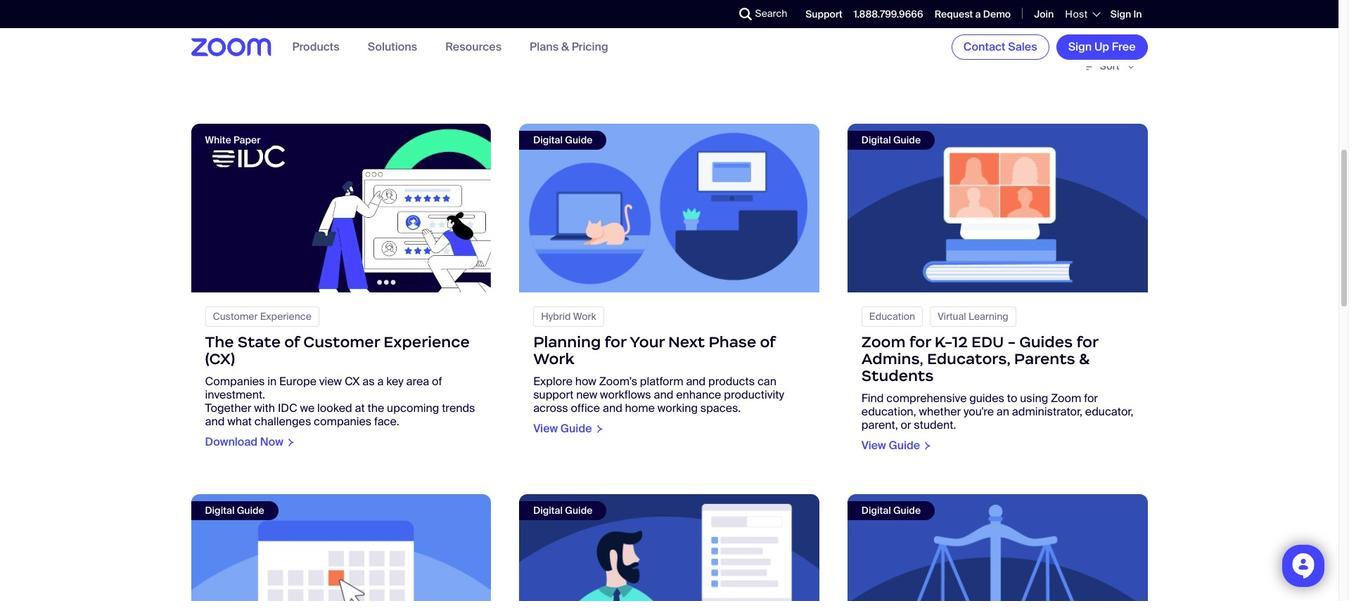 Task type: describe. For each thing, give the bounding box(es) containing it.
at
[[355, 401, 365, 416]]

digital guide for home office illustration image
[[533, 134, 593, 146]]

cx
[[345, 374, 360, 389]]

for right guides
[[1077, 333, 1099, 352]]

products button
[[292, 40, 340, 54]]

1 horizontal spatial of
[[432, 374, 442, 389]]

admins,
[[862, 350, 924, 369]]

digital for illustration of scales image
[[862, 505, 891, 517]]

customer inside the state of customer experience (cx) companies in europe view cx as a key area of investment. together with idc we looked at the upcoming trends and what challenges companies face. download now
[[303, 333, 380, 352]]

request
[[935, 8, 973, 20]]

support link
[[806, 8, 843, 20]]

an
[[997, 405, 1010, 419]]

how
[[575, 374, 597, 389]]

digital guide for 'calendar' 'image'
[[205, 505, 264, 517]]

customer experience infographic image
[[191, 124, 491, 293]]

virtual learning
[[938, 310, 1009, 323]]

whether
[[919, 405, 961, 419]]

12
[[952, 333, 968, 352]]

view
[[319, 374, 342, 389]]

next
[[668, 333, 705, 352]]

can
[[758, 374, 777, 389]]

k-
[[935, 333, 952, 352]]

contact sales link
[[952, 34, 1049, 60]]

plans & pricing
[[530, 40, 608, 54]]

& inside zoom for k-12 edu - guides for admins, educators, parents & students find comprehensive guides to using zoom for education, whether you're an administrator, educator, parent, or student. view guide
[[1079, 350, 1090, 369]]

education
[[869, 310, 915, 323]]

planning for your next phase of work explore how zoom's platform and products can support new workflows and enhance productivity across office and home working spaces. view guide
[[533, 333, 784, 436]]

the
[[205, 333, 234, 352]]

hybrid
[[541, 310, 571, 323]]

office
[[571, 401, 600, 416]]

workflows
[[600, 388, 651, 402]]

3 digital guide link from the left
[[848, 495, 1148, 602]]

guides
[[1020, 333, 1073, 352]]

guide for illustration of a monitor on top of books image
[[894, 134, 921, 146]]

we
[[300, 401, 315, 416]]

support
[[533, 388, 574, 402]]

comprehensive
[[887, 391, 967, 406]]

key
[[386, 374, 404, 389]]

spaces.
[[701, 401, 741, 416]]

0 vertical spatial zoom
[[862, 333, 906, 352]]

your
[[630, 333, 665, 352]]

trends
[[442, 401, 475, 416]]

download
[[205, 435, 258, 450]]

find
[[862, 391, 884, 406]]

for right administrator,
[[1084, 391, 1098, 406]]

new
[[576, 388, 597, 402]]

across
[[533, 401, 568, 416]]

idc
[[278, 401, 297, 416]]

1 horizontal spatial zoom
[[1051, 391, 1082, 406]]

white
[[205, 134, 231, 146]]

edu
[[972, 333, 1004, 352]]

pricing
[[572, 40, 608, 54]]

planning
[[533, 333, 601, 352]]

phase
[[709, 333, 757, 352]]

plans & pricing link
[[530, 40, 608, 54]]

0 vertical spatial customer
[[213, 310, 258, 323]]

productivity
[[724, 388, 784, 402]]

educators,
[[927, 350, 1011, 369]]

sign up free link
[[1057, 34, 1148, 60]]

and right office
[[603, 401, 623, 416]]

virtual
[[938, 310, 966, 323]]

illustration of a monitor on top of books image
[[848, 124, 1148, 293]]

1.888.799.9666
[[854, 8, 924, 20]]

learning
[[969, 310, 1009, 323]]

explore
[[533, 374, 573, 389]]

the state of customer experience (cx) companies in europe view cx as a key area of investment. together with idc we looked at the upcoming trends and what challenges companies face. download now
[[205, 333, 475, 450]]

hybrid work
[[541, 310, 596, 323]]

up
[[1095, 39, 1110, 54]]

sign up free
[[1068, 39, 1136, 54]]

paper
[[234, 134, 261, 146]]

search
[[755, 7, 788, 20]]

resources button
[[445, 40, 502, 54]]

guide for 'calendar' 'image'
[[237, 505, 264, 517]]

digital for illstration of a man image
[[533, 505, 563, 517]]

digital for home office illustration image
[[533, 134, 563, 146]]

contact sales
[[964, 39, 1038, 54]]

illstration of a man image
[[519, 495, 820, 602]]

0 horizontal spatial of
[[284, 333, 300, 352]]

sales
[[1008, 39, 1038, 54]]

enhance
[[676, 388, 721, 402]]

student.
[[914, 418, 956, 433]]

sort
[[1100, 60, 1120, 72]]

and left enhance
[[654, 388, 674, 402]]

in
[[268, 374, 277, 389]]

resources
[[445, 40, 502, 54]]

join
[[1034, 8, 1054, 20]]

-
[[1008, 333, 1016, 352]]

calendar image
[[191, 495, 491, 602]]

white paper
[[205, 134, 261, 146]]

sign for sign in
[[1111, 8, 1131, 20]]

view inside planning for your next phase of work explore how zoom's platform and products can support new workflows and enhance productivity across office and home working spaces. view guide
[[533, 421, 558, 436]]

educator,
[[1085, 405, 1134, 419]]



Task type: vqa. For each thing, say whether or not it's contained in the screenshot.
Host dropdown button
yes



Task type: locate. For each thing, give the bounding box(es) containing it.
1 vertical spatial a
[[377, 374, 384, 389]]

request a demo
[[935, 8, 1011, 20]]

students
[[862, 367, 934, 386]]

work right hybrid
[[573, 310, 596, 323]]

and up working
[[686, 374, 706, 389]]

experience inside the state of customer experience (cx) companies in europe view cx as a key area of investment. together with idc we looked at the upcoming trends and what challenges companies face. download now
[[384, 333, 470, 352]]

in
[[1134, 8, 1142, 20]]

and inside the state of customer experience (cx) companies in europe view cx as a key area of investment. together with idc we looked at the upcoming trends and what challenges companies face. download now
[[205, 414, 225, 429]]

0 horizontal spatial sign
[[1068, 39, 1092, 54]]

the
[[368, 401, 384, 416]]

guide for illstration of a man image
[[565, 505, 593, 517]]

0 horizontal spatial customer
[[213, 310, 258, 323]]

zoom right using
[[1051, 391, 1082, 406]]

of right phase
[[760, 333, 776, 352]]

europe
[[279, 374, 317, 389]]

(cx)
[[205, 350, 235, 369]]

work inside planning for your next phase of work explore how zoom's platform and products can support new workflows and enhance productivity across office and home working spaces. view guide
[[533, 350, 574, 369]]

0 vertical spatial experience
[[260, 310, 312, 323]]

1 vertical spatial customer
[[303, 333, 380, 352]]

for
[[605, 333, 627, 352], [909, 333, 931, 352], [1077, 333, 1099, 352], [1084, 391, 1098, 406]]

sign left in
[[1111, 8, 1131, 20]]

a right as
[[377, 374, 384, 389]]

of
[[284, 333, 300, 352], [760, 333, 776, 352], [432, 374, 442, 389]]

digital
[[533, 134, 563, 146], [862, 134, 891, 146], [205, 505, 235, 517], [533, 505, 563, 517], [862, 505, 891, 517]]

customer up the
[[213, 310, 258, 323]]

work up explore
[[533, 350, 574, 369]]

1 horizontal spatial digital guide link
[[519, 495, 820, 602]]

zoom's
[[599, 374, 637, 389]]

for left k-
[[909, 333, 931, 352]]

digital guide for illustration of scales image
[[862, 505, 921, 517]]

&
[[561, 40, 569, 54], [1079, 350, 1090, 369]]

guide for illustration of scales image
[[894, 505, 921, 517]]

parent,
[[862, 418, 898, 433]]

1 horizontal spatial customer
[[303, 333, 380, 352]]

experience
[[260, 310, 312, 323], [384, 333, 470, 352]]

solutions button
[[368, 40, 417, 54]]

of right "area"
[[432, 374, 442, 389]]

view down parent, at the bottom right
[[862, 438, 886, 453]]

parents
[[1014, 350, 1076, 369]]

of inside planning for your next phase of work explore how zoom's platform and products can support new workflows and enhance productivity across office and home working spaces. view guide
[[760, 333, 776, 352]]

sign
[[1111, 8, 1131, 20], [1068, 39, 1092, 54]]

customer
[[213, 310, 258, 323], [303, 333, 380, 352]]

education,
[[862, 405, 917, 419]]

zoom logo image
[[191, 38, 271, 56]]

guide
[[565, 134, 593, 146], [894, 134, 921, 146], [561, 421, 592, 436], [889, 438, 920, 453], [237, 505, 264, 517], [565, 505, 593, 517], [894, 505, 921, 517]]

working
[[658, 401, 698, 416]]

now
[[260, 435, 284, 450]]

area
[[406, 374, 429, 389]]

0 horizontal spatial &
[[561, 40, 569, 54]]

and left what
[[205, 414, 225, 429]]

1 horizontal spatial experience
[[384, 333, 470, 352]]

join link
[[1034, 8, 1054, 20]]

view down the across
[[533, 421, 558, 436]]

0 vertical spatial view
[[533, 421, 558, 436]]

investment.
[[205, 388, 265, 402]]

administrator,
[[1012, 405, 1083, 419]]

zoom for k-12 edu - guides for admins, educators, parents & students find comprehensive guides to using zoom for education, whether you're an administrator, educator, parent, or student. view guide
[[862, 333, 1134, 453]]

None text field
[[191, 23, 478, 53]]

0 horizontal spatial view
[[533, 421, 558, 436]]

1 vertical spatial sign
[[1068, 39, 1092, 54]]

a inside the state of customer experience (cx) companies in europe view cx as a key area of investment. together with idc we looked at the upcoming trends and what challenges companies face. download now
[[377, 374, 384, 389]]

request a demo link
[[935, 8, 1011, 20]]

companies
[[314, 414, 372, 429]]

a left demo
[[976, 8, 981, 20]]

digital guide link
[[191, 495, 491, 602], [519, 495, 820, 602], [848, 495, 1148, 602]]

1.888.799.9666 link
[[854, 8, 924, 20]]

a
[[976, 8, 981, 20], [377, 374, 384, 389]]

upcoming
[[387, 401, 439, 416]]

0 vertical spatial &
[[561, 40, 569, 54]]

sign in
[[1111, 8, 1142, 20]]

looked
[[317, 401, 352, 416]]

demo
[[983, 8, 1011, 20]]

you're
[[964, 405, 994, 419]]

1 horizontal spatial sign
[[1111, 8, 1131, 20]]

search image
[[739, 8, 752, 20], [739, 8, 752, 20]]

0 horizontal spatial experience
[[260, 310, 312, 323]]

& right plans at top
[[561, 40, 569, 54]]

view inside zoom for k-12 edu - guides for admins, educators, parents & students find comprehensive guides to using zoom for education, whether you're an administrator, educator, parent, or student. view guide
[[862, 438, 886, 453]]

what
[[227, 414, 252, 429]]

for left your
[[605, 333, 627, 352]]

1 vertical spatial experience
[[384, 333, 470, 352]]

None search field
[[688, 3, 743, 25]]

guide inside planning for your next phase of work explore how zoom's platform and products can support new workflows and enhance productivity across office and home working spaces. view guide
[[561, 421, 592, 436]]

products
[[292, 40, 340, 54]]

digital guide
[[533, 134, 593, 146], [862, 134, 921, 146], [205, 505, 264, 517], [533, 505, 593, 517], [862, 505, 921, 517]]

0 vertical spatial sign
[[1111, 8, 1131, 20]]

1 vertical spatial work
[[533, 350, 574, 369]]

digital for illustration of a monitor on top of books image
[[862, 134, 891, 146]]

customer up the cx
[[303, 333, 380, 352]]

1 horizontal spatial a
[[976, 8, 981, 20]]

sort button
[[1083, 54, 1141, 78]]

contact
[[964, 39, 1006, 54]]

2 digital guide link from the left
[[519, 495, 820, 602]]

0 vertical spatial work
[[573, 310, 596, 323]]

experience up state
[[260, 310, 312, 323]]

0 horizontal spatial zoom
[[862, 333, 906, 352]]

of right state
[[284, 333, 300, 352]]

2 horizontal spatial digital guide link
[[848, 495, 1148, 602]]

or
[[901, 418, 912, 433]]

digital for 'calendar' 'image'
[[205, 505, 235, 517]]

using
[[1020, 391, 1048, 406]]

1 horizontal spatial &
[[1079, 350, 1090, 369]]

sign inside "link"
[[1068, 39, 1092, 54]]

guide inside zoom for k-12 edu - guides for admins, educators, parents & students find comprehensive guides to using zoom for education, whether you're an administrator, educator, parent, or student. view guide
[[889, 438, 920, 453]]

customer experience
[[213, 310, 312, 323]]

sign in link
[[1111, 8, 1142, 20]]

home
[[625, 401, 655, 416]]

1 horizontal spatial view
[[862, 438, 886, 453]]

together
[[205, 401, 251, 416]]

for inside planning for your next phase of work explore how zoom's platform and products can support new workflows and enhance productivity across office and home working spaces. view guide
[[605, 333, 627, 352]]

with
[[254, 401, 275, 416]]

& right parents
[[1079, 350, 1090, 369]]

digital guide for illstration of a man image
[[533, 505, 593, 517]]

companies
[[205, 374, 265, 389]]

0 horizontal spatial digital guide link
[[191, 495, 491, 602]]

0 vertical spatial a
[[976, 8, 981, 20]]

as
[[363, 374, 375, 389]]

digital guide for illustration of a monitor on top of books image
[[862, 134, 921, 146]]

work
[[573, 310, 596, 323], [533, 350, 574, 369]]

support
[[806, 8, 843, 20]]

platform
[[640, 374, 684, 389]]

host
[[1065, 8, 1088, 20]]

sign for sign up free
[[1068, 39, 1092, 54]]

state
[[238, 333, 281, 352]]

illustration of scales image
[[848, 495, 1148, 602]]

0 horizontal spatial a
[[377, 374, 384, 389]]

zoom down education
[[862, 333, 906, 352]]

plans
[[530, 40, 559, 54]]

guide for home office illustration image
[[565, 134, 593, 146]]

1 digital guide link from the left
[[191, 495, 491, 602]]

face.
[[374, 414, 399, 429]]

to
[[1007, 391, 1018, 406]]

1 vertical spatial view
[[862, 438, 886, 453]]

guides
[[970, 391, 1005, 406]]

challenges
[[255, 414, 311, 429]]

1 vertical spatial zoom
[[1051, 391, 1082, 406]]

experience up "area"
[[384, 333, 470, 352]]

zoom
[[862, 333, 906, 352], [1051, 391, 1082, 406]]

and
[[686, 374, 706, 389], [654, 388, 674, 402], [603, 401, 623, 416], [205, 414, 225, 429]]

sign left the "up" on the top right of the page
[[1068, 39, 1092, 54]]

clear search image
[[460, 31, 475, 46]]

2 horizontal spatial of
[[760, 333, 776, 352]]

1 vertical spatial &
[[1079, 350, 1090, 369]]

home office illustration image
[[519, 124, 820, 293]]



